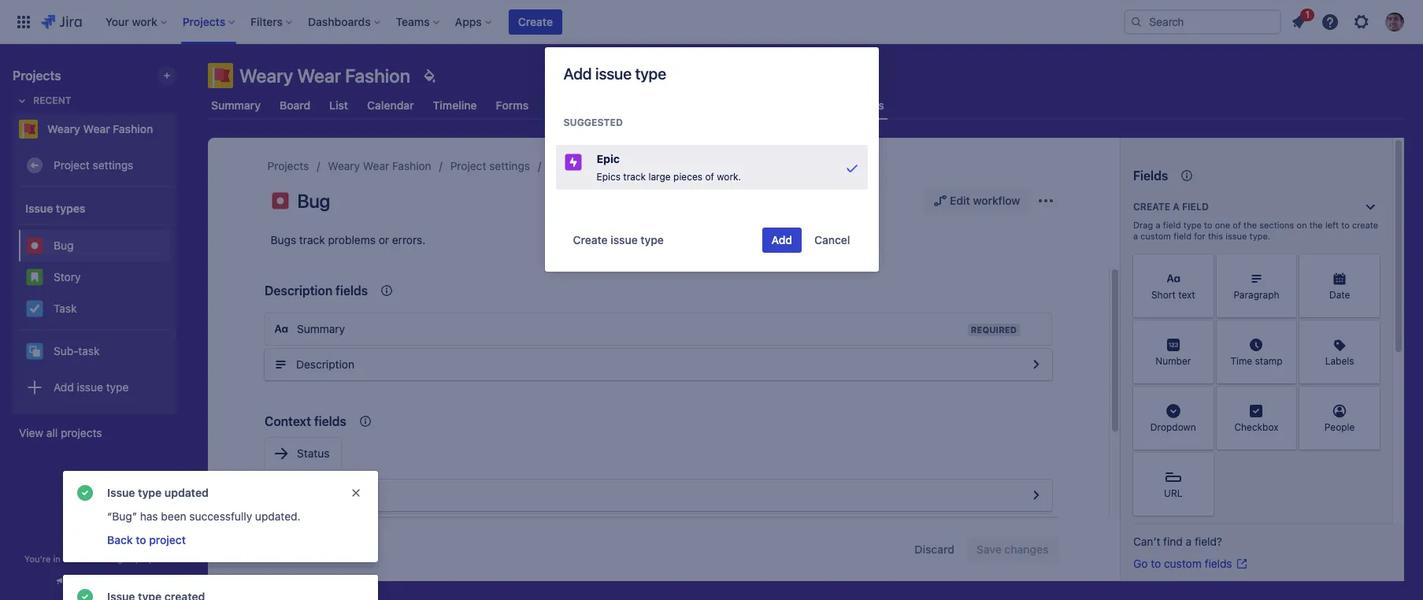Task type: vqa. For each thing, say whether or not it's contained in the screenshot.
work
no



Task type: describe. For each thing, give the bounding box(es) containing it.
2 open field configuration image from the top
[[1027, 486, 1046, 505]]

issue inside issue types link
[[549, 159, 575, 172]]

one
[[1215, 220, 1230, 230]]

2 horizontal spatial project settings
[[802, 98, 884, 112]]

to right left
[[1341, 220, 1350, 230]]

or
[[379, 233, 389, 247]]

for
[[1194, 231, 1206, 241]]

1 the from the left
[[1244, 220, 1257, 230]]

1 horizontal spatial issue
[[107, 486, 135, 499]]

0 vertical spatial give feedback button
[[271, 537, 386, 562]]

you're
[[24, 554, 51, 564]]

to right go
[[1151, 557, 1161, 570]]

problems
[[328, 233, 376, 247]]

forms
[[496, 98, 529, 112]]

0 horizontal spatial types
[[56, 201, 85, 215]]

create issue type
[[573, 233, 664, 247]]

1 vertical spatial fashion
[[113, 122, 153, 135]]

1 vertical spatial custom
[[1164, 557, 1202, 570]]

0 horizontal spatial bug
[[54, 238, 74, 252]]

epic epics track large pieces of work.
[[597, 152, 741, 183]]

story
[[54, 270, 81, 283]]

discard
[[915, 543, 954, 556]]

0 vertical spatial feedback
[[328, 543, 376, 556]]

find
[[1163, 535, 1183, 548]]

type inside drag a field type to one of the sections on the left to create a custom field for this issue type.
[[1183, 220, 1202, 230]]

2 the from the left
[[1310, 220, 1323, 230]]

type.
[[1250, 231, 1270, 241]]

short
[[1151, 289, 1176, 301]]

view
[[19, 426, 43, 439]]

of inside drag a field type to one of the sections on the left to create a custom field for this issue type.
[[1233, 220, 1241, 230]]

create issue type button
[[564, 228, 673, 253]]

date
[[1329, 289, 1350, 301]]

sub-task link
[[19, 336, 170, 367]]

0 horizontal spatial settings
[[93, 158, 133, 171]]

a down drag
[[1133, 231, 1138, 241]]

list link
[[326, 91, 351, 120]]

time stamp
[[1231, 356, 1283, 367]]

search image
[[1130, 15, 1143, 28]]

board link
[[276, 91, 314, 120]]

collapse recent projects image
[[13, 91, 32, 110]]

pieces
[[673, 171, 703, 183]]

back to project
[[107, 533, 186, 547]]

recent
[[33, 95, 71, 106]]

projects link
[[267, 157, 309, 176]]

people
[[1325, 422, 1355, 433]]

can't find a field?
[[1133, 535, 1222, 548]]

context fields
[[265, 414, 346, 428]]

pages
[[548, 98, 579, 112]]

create button
[[509, 9, 562, 34]]

team-
[[70, 554, 95, 564]]

view all projects
[[19, 426, 102, 439]]

bugs
[[271, 233, 296, 247]]

a right drag
[[1156, 220, 1160, 230]]

can't
[[1133, 535, 1160, 548]]

1 horizontal spatial give
[[302, 543, 325, 556]]

in
[[53, 554, 60, 564]]

back to project link
[[107, 533, 186, 547]]

1 vertical spatial summary
[[297, 322, 345, 336]]

0 horizontal spatial wear
[[83, 122, 110, 135]]

drag a field type to one of the sections on the left to create a custom field for this issue type.
[[1133, 220, 1378, 241]]

2 horizontal spatial settings
[[842, 98, 884, 112]]

1 horizontal spatial bug
[[297, 190, 330, 212]]

go to custom fields
[[1133, 557, 1232, 570]]

add issue type dialog
[[545, 47, 879, 272]]

0 vertical spatial issue types
[[549, 159, 607, 172]]

description fields
[[265, 284, 368, 298]]

has
[[140, 510, 158, 523]]

this
[[1208, 231, 1223, 241]]

labels
[[1325, 356, 1354, 367]]

view all projects link
[[13, 419, 176, 447]]

more information about the fields image
[[1178, 166, 1197, 185]]

weary wear fashion inside weary wear fashion link
[[47, 122, 153, 135]]

go
[[1133, 557, 1148, 570]]

Search field
[[1124, 9, 1281, 34]]

1 horizontal spatial give feedback
[[302, 543, 376, 556]]

successfully
[[189, 510, 252, 523]]

0 vertical spatial wear
[[297, 65, 341, 87]]

projects
[[61, 426, 102, 439]]

status
[[297, 447, 330, 460]]

1 horizontal spatial weary wear fashion link
[[328, 157, 431, 176]]

tab list containing project settings
[[198, 91, 1414, 120]]

url
[[1164, 488, 1183, 500]]

dismiss image
[[350, 487, 362, 499]]

0 horizontal spatial project
[[54, 158, 90, 171]]

1 vertical spatial give feedback button
[[45, 569, 144, 595]]

timeline link
[[430, 91, 480, 120]]

task
[[78, 344, 100, 357]]

"bug"
[[107, 510, 137, 523]]

time
[[1231, 356, 1252, 367]]

calendar link
[[364, 91, 417, 120]]

epic
[[597, 152, 620, 165]]

list
[[329, 98, 348, 112]]

0 horizontal spatial feedback
[[93, 576, 135, 588]]

bugs track problems or errors.
[[271, 233, 426, 247]]

checkbox
[[1234, 422, 1279, 433]]

this link will be opened in a new tab image
[[1235, 558, 1248, 570]]

1 horizontal spatial settings
[[489, 159, 530, 172]]

1 vertical spatial projects
[[267, 159, 309, 172]]

cancel
[[814, 233, 850, 247]]

0 vertical spatial projects
[[13, 69, 61, 83]]

paragraph
[[1234, 289, 1279, 301]]

1 vertical spatial project
[[135, 554, 165, 564]]

2 vertical spatial fashion
[[392, 159, 431, 172]]

forms link
[[493, 91, 532, 120]]

errors.
[[392, 233, 426, 247]]

group for the top weary wear fashion link
[[19, 187, 170, 413]]

cancel button
[[805, 228, 860, 253]]

context
[[265, 414, 311, 428]]

add issue type image
[[25, 378, 44, 397]]

0 horizontal spatial project settings link
[[19, 150, 170, 181]]

edit workflow
[[950, 194, 1020, 207]]

1 vertical spatial weary
[[47, 122, 80, 135]]

issue type updated
[[107, 486, 209, 499]]

short text
[[1151, 289, 1195, 301]]

open field configuration image inside description "button"
[[1027, 355, 1046, 374]]

to up this
[[1204, 220, 1213, 230]]

more information about the context fields image for context fields
[[356, 412, 375, 431]]

fields
[[1133, 169, 1168, 183]]

sub-
[[54, 344, 78, 357]]

primary element
[[9, 0, 1124, 44]]

fields for description fields
[[336, 284, 368, 298]]

field?
[[1195, 535, 1222, 548]]

pages link
[[544, 91, 582, 120]]

0 vertical spatial weary wear fashion link
[[13, 113, 170, 145]]

managed
[[95, 554, 133, 564]]

issue up suggested at the left of page
[[595, 65, 632, 83]]

you're in a team-managed project
[[24, 554, 165, 564]]

task link
[[19, 293, 170, 324]]

text
[[1178, 289, 1195, 301]]

0 vertical spatial fashion
[[345, 65, 410, 87]]

stamp
[[1255, 356, 1283, 367]]

board
[[280, 98, 310, 112]]

1 horizontal spatial types
[[578, 159, 607, 172]]

2 vertical spatial fields
[[1205, 557, 1232, 570]]

2 horizontal spatial weary
[[328, 159, 360, 172]]

on
[[1297, 220, 1307, 230]]

field for create
[[1182, 201, 1209, 213]]



Task type: locate. For each thing, give the bounding box(es) containing it.
1 horizontal spatial the
[[1310, 220, 1323, 230]]

weary wear fashion link down calendar link
[[328, 157, 431, 176]]

a right "find"
[[1186, 535, 1192, 548]]

tab list
[[198, 91, 1414, 120]]

issue types link
[[549, 157, 607, 176]]

large
[[649, 171, 671, 183]]

calendar
[[367, 98, 414, 112]]

0 vertical spatial of
[[705, 171, 714, 183]]

issue down one on the right of page
[[1226, 231, 1247, 241]]

to right back
[[136, 533, 146, 547]]

description for description fields
[[265, 284, 332, 298]]

0 horizontal spatial projects
[[13, 69, 61, 83]]

give feedback button down updated.
[[271, 537, 386, 562]]

1 vertical spatial weary wear fashion link
[[328, 157, 431, 176]]

project settings link
[[19, 150, 170, 181], [450, 157, 530, 176]]

add issue type up suggested at the left of page
[[564, 65, 666, 83]]

more information about the context fields image
[[377, 281, 396, 300], [356, 412, 375, 431]]

add issue type inside dialog
[[564, 65, 666, 83]]

weary wear fashion down recent
[[47, 122, 153, 135]]

weary up board
[[239, 65, 293, 87]]

2 horizontal spatial wear
[[363, 159, 389, 172]]

issue inside button
[[77, 380, 103, 393]]

description for description
[[296, 358, 354, 371]]

1 horizontal spatial give feedback button
[[271, 537, 386, 562]]

give feedback button
[[271, 537, 386, 562], [45, 569, 144, 595]]

projects up the issue type icon
[[267, 159, 309, 172]]

summary link
[[208, 91, 264, 120]]

fields
[[336, 284, 368, 298], [314, 414, 346, 428], [1205, 557, 1232, 570]]

jira image
[[41, 12, 82, 31], [41, 12, 82, 31]]

summary
[[211, 98, 261, 112], [297, 322, 345, 336]]

weary wear fashion up list
[[239, 65, 410, 87]]

project down back to project button on the bottom left of the page
[[135, 554, 165, 564]]

of
[[705, 171, 714, 183], [1233, 220, 1241, 230]]

more information about the context fields image for description fields
[[377, 281, 396, 300]]

wear
[[297, 65, 341, 87], [83, 122, 110, 135], [363, 159, 389, 172]]

fields for context fields
[[314, 414, 346, 428]]

create banner
[[0, 0, 1423, 44]]

track right bugs
[[299, 233, 325, 247]]

1 vertical spatial description
[[296, 358, 354, 371]]

more information about the context fields image down or
[[377, 281, 396, 300]]

custom
[[1141, 231, 1171, 241], [1164, 557, 1202, 570]]

"bug" has been successfully updated.
[[107, 510, 300, 523]]

story link
[[19, 261, 170, 293]]

0 horizontal spatial of
[[705, 171, 714, 183]]

updated
[[164, 486, 209, 499]]

of right one on the right of page
[[1233, 220, 1241, 230]]

summary left board
[[211, 98, 261, 112]]

to
[[1204, 220, 1213, 230], [1341, 220, 1350, 230], [136, 533, 146, 547], [1151, 557, 1161, 570]]

0 vertical spatial field
[[1182, 201, 1209, 213]]

0 vertical spatial give feedback
[[302, 543, 376, 556]]

types down suggested at the left of page
[[578, 159, 607, 172]]

give feedback down you're in a team-managed project
[[70, 576, 135, 588]]

0 vertical spatial fields
[[336, 284, 368, 298]]

weary right projects link
[[328, 159, 360, 172]]

issue type icon image
[[271, 191, 289, 210]]

1 horizontal spatial project settings link
[[450, 157, 530, 176]]

0 vertical spatial add
[[564, 65, 592, 83]]

give feedback button down you're in a team-managed project
[[45, 569, 144, 595]]

custom down "can't find a field?"
[[1164, 557, 1202, 570]]

of left the work.
[[705, 171, 714, 183]]

add inside button
[[54, 380, 74, 393]]

0 vertical spatial open field configuration image
[[1027, 355, 1046, 374]]

1 horizontal spatial issue types
[[549, 159, 607, 172]]

2 horizontal spatial add
[[771, 233, 792, 247]]

left
[[1325, 220, 1339, 230]]

project
[[802, 98, 839, 112], [54, 158, 90, 171], [450, 159, 486, 172]]

1 vertical spatial give feedback
[[70, 576, 135, 588]]

all
[[46, 426, 58, 439]]

1 group from the top
[[19, 187, 170, 413]]

0 horizontal spatial issue types
[[25, 201, 85, 215]]

1 horizontal spatial create
[[573, 233, 608, 247]]

1 horizontal spatial add issue type
[[564, 65, 666, 83]]

issue up bug link
[[25, 201, 53, 215]]

type
[[635, 65, 666, 83], [1183, 220, 1202, 230], [641, 233, 664, 247], [106, 380, 129, 393], [138, 486, 162, 499]]

issue inside drag a field type to one of the sections on the left to create a custom field for this issue type.
[[1226, 231, 1247, 241]]

number
[[1156, 356, 1191, 367]]

1 horizontal spatial of
[[1233, 220, 1241, 230]]

to inside button
[[136, 533, 146, 547]]

track inside "epic epics track large pieces of work."
[[623, 171, 646, 183]]

1 vertical spatial feedback
[[93, 576, 135, 588]]

0 vertical spatial bug
[[297, 190, 330, 212]]

create for create
[[518, 15, 553, 28]]

project settings down recent
[[54, 158, 133, 171]]

project
[[149, 533, 186, 547], [135, 554, 165, 564]]

0 horizontal spatial weary wear fashion link
[[13, 113, 170, 145]]

1 vertical spatial of
[[1233, 220, 1241, 230]]

0 horizontal spatial issue
[[25, 201, 53, 215]]

success image
[[76, 588, 95, 600], [76, 588, 95, 600]]

success image
[[76, 484, 95, 502]]

1 horizontal spatial weary
[[239, 65, 293, 87]]

a
[[1173, 201, 1180, 213], [1156, 220, 1160, 230], [1133, 231, 1138, 241], [1186, 535, 1192, 548], [63, 554, 68, 564]]

field left for
[[1174, 231, 1192, 241]]

back to project button
[[106, 531, 187, 550]]

group containing issue types
[[19, 187, 170, 413]]

dropdown
[[1150, 422, 1196, 433]]

group for the left project settings link
[[19, 224, 170, 329]]

0 horizontal spatial summary
[[211, 98, 261, 112]]

1 vertical spatial give
[[70, 576, 90, 588]]

0 horizontal spatial the
[[1244, 220, 1257, 230]]

add issue type button
[[19, 372, 170, 403]]

feedback down 'managed'
[[93, 576, 135, 588]]

the
[[1244, 220, 1257, 230], [1310, 220, 1323, 230]]

custom down drag
[[1141, 231, 1171, 241]]

add up pages
[[564, 65, 592, 83]]

0 horizontal spatial give
[[70, 576, 90, 588]]

issue
[[549, 159, 575, 172], [25, 201, 53, 215], [107, 486, 135, 499]]

issue left epic
[[549, 159, 575, 172]]

1 vertical spatial add
[[771, 233, 792, 247]]

projects up recent
[[13, 69, 61, 83]]

1 vertical spatial issue types
[[25, 201, 85, 215]]

type inside button
[[641, 233, 664, 247]]

1 vertical spatial add issue type
[[54, 380, 129, 393]]

2 vertical spatial weary wear fashion
[[328, 159, 431, 172]]

sub-task
[[54, 344, 100, 357]]

1 horizontal spatial feedback
[[328, 543, 376, 556]]

2 vertical spatial field
[[1174, 231, 1192, 241]]

task
[[54, 301, 77, 315]]

0 vertical spatial custom
[[1141, 231, 1171, 241]]

2 vertical spatial add
[[54, 380, 74, 393]]

required
[[971, 324, 1017, 335]]

add inside button
[[771, 233, 792, 247]]

drag
[[1133, 220, 1153, 230]]

1 horizontal spatial project
[[450, 159, 486, 172]]

weary wear fashion link down recent
[[13, 113, 170, 145]]

weary down recent
[[47, 122, 80, 135]]

0 horizontal spatial create
[[518, 15, 553, 28]]

1 horizontal spatial project settings
[[450, 159, 530, 172]]

types
[[578, 159, 607, 172], [56, 201, 85, 215]]

1 horizontal spatial track
[[623, 171, 646, 183]]

fields up status
[[314, 414, 346, 428]]

a down more information about the fields image
[[1173, 201, 1180, 213]]

1 vertical spatial issue
[[25, 201, 53, 215]]

weary wear fashion
[[239, 65, 410, 87], [47, 122, 153, 135], [328, 159, 431, 172]]

timeline
[[433, 98, 477, 112]]

issue inside button
[[611, 233, 638, 247]]

project settings
[[802, 98, 884, 112], [54, 158, 133, 171], [450, 159, 530, 172]]

issue down epics
[[611, 233, 638, 247]]

project inside button
[[149, 533, 186, 547]]

1 horizontal spatial projects
[[267, 159, 309, 172]]

0 vertical spatial description
[[265, 284, 332, 298]]

2 vertical spatial wear
[[363, 159, 389, 172]]

summary inside summary 'link'
[[211, 98, 261, 112]]

description button
[[265, 349, 1052, 380]]

open field configuration image
[[1027, 355, 1046, 374], [1027, 486, 1046, 505]]

field
[[1182, 201, 1209, 213], [1163, 220, 1181, 230], [1174, 231, 1192, 241]]

1 vertical spatial track
[[299, 233, 325, 247]]

workflow
[[973, 194, 1020, 207]]

add issue type inside button
[[54, 380, 129, 393]]

field down create a field
[[1163, 220, 1181, 230]]

discard button
[[905, 537, 964, 562]]

give
[[302, 543, 325, 556], [70, 576, 90, 588]]

add issue type down sub-task link
[[54, 380, 129, 393]]

1
[[1305, 8, 1310, 20]]

epics
[[597, 171, 621, 183]]

2 horizontal spatial create
[[1133, 201, 1170, 213]]

0 vertical spatial weary
[[239, 65, 293, 87]]

1 open field configuration image from the top
[[1027, 355, 1046, 374]]

description down bugs
[[265, 284, 332, 298]]

1 horizontal spatial summary
[[297, 322, 345, 336]]

2 horizontal spatial issue
[[549, 159, 575, 172]]

1 vertical spatial weary wear fashion
[[47, 122, 153, 135]]

0 vertical spatial project
[[149, 533, 186, 547]]

0 horizontal spatial more information about the context fields image
[[356, 412, 375, 431]]

create a field
[[1133, 201, 1209, 213]]

add right add issue type "image" on the bottom of page
[[54, 380, 74, 393]]

0 vertical spatial weary wear fashion
[[239, 65, 410, 87]]

field for drag
[[1163, 220, 1181, 230]]

add left cancel
[[771, 233, 792, 247]]

2 vertical spatial create
[[573, 233, 608, 247]]

issue types
[[549, 159, 607, 172], [25, 201, 85, 215]]

the up type.
[[1244, 220, 1257, 230]]

1 vertical spatial more information about the context fields image
[[356, 412, 375, 431]]

updated.
[[255, 510, 300, 523]]

1 vertical spatial field
[[1163, 220, 1181, 230]]

bug link
[[19, 230, 170, 261]]

feedback
[[328, 543, 376, 556], [93, 576, 135, 588]]

issue types up bug link
[[25, 201, 85, 215]]

bug up story
[[54, 238, 74, 252]]

project down been
[[149, 533, 186, 547]]

custom inside drag a field type to one of the sections on the left to create a custom field for this issue type.
[[1141, 231, 1171, 241]]

1 vertical spatial open field configuration image
[[1027, 486, 1046, 505]]

add button
[[762, 228, 802, 253]]

2 vertical spatial issue
[[107, 486, 135, 499]]

1 vertical spatial fields
[[314, 414, 346, 428]]

fields left this link will be opened in a new tab image
[[1205, 557, 1232, 570]]

2 horizontal spatial project
[[802, 98, 839, 112]]

1 vertical spatial types
[[56, 201, 85, 215]]

project settings up selected icon
[[802, 98, 884, 112]]

group
[[19, 187, 170, 413], [19, 224, 170, 329]]

more information about the context fields image right context fields
[[356, 412, 375, 431]]

description inside description "button"
[[296, 358, 354, 371]]

0 vertical spatial more information about the context fields image
[[377, 281, 396, 300]]

create for create a field
[[1133, 201, 1170, 213]]

type inside button
[[106, 380, 129, 393]]

the right on
[[1310, 220, 1323, 230]]

selected image
[[842, 158, 861, 177]]

of inside "epic epics track large pieces of work."
[[705, 171, 714, 183]]

suggested
[[564, 117, 623, 128]]

give feedback down dismiss icon
[[302, 543, 376, 556]]

weary
[[239, 65, 293, 87], [47, 122, 80, 135], [328, 159, 360, 172]]

issue down sub-task link
[[77, 380, 103, 393]]

track left large
[[623, 171, 646, 183]]

1 vertical spatial wear
[[83, 122, 110, 135]]

edit workflow button
[[925, 188, 1030, 213]]

weary wear fashion down calendar link
[[328, 159, 431, 172]]

add issue type
[[564, 65, 666, 83], [54, 380, 129, 393]]

issue up "bug"
[[107, 486, 135, 499]]

0 horizontal spatial track
[[299, 233, 325, 247]]

0 vertical spatial summary
[[211, 98, 261, 112]]

1 horizontal spatial more information about the context fields image
[[377, 281, 396, 300]]

bug right the issue type icon
[[297, 190, 330, 212]]

weary wear fashion link
[[13, 113, 170, 145], [328, 157, 431, 176]]

types up bug link
[[56, 201, 85, 215]]

description
[[265, 284, 332, 298], [296, 358, 354, 371]]

0 horizontal spatial give feedback
[[70, 576, 135, 588]]

group containing bug
[[19, 224, 170, 329]]

project settings down forms link
[[450, 159, 530, 172]]

0 vertical spatial track
[[623, 171, 646, 183]]

0 vertical spatial add issue type
[[564, 65, 666, 83]]

description up context fields
[[296, 358, 354, 371]]

create inside button
[[518, 15, 553, 28]]

project inside tab list
[[802, 98, 839, 112]]

create inside button
[[573, 233, 608, 247]]

0 vertical spatial create
[[518, 15, 553, 28]]

create
[[518, 15, 553, 28], [1133, 201, 1170, 213], [573, 233, 608, 247]]

feedback down dismiss icon
[[328, 543, 376, 556]]

2 group from the top
[[19, 224, 170, 329]]

create for create issue type
[[573, 233, 608, 247]]

been
[[161, 510, 186, 523]]

sections
[[1259, 220, 1294, 230]]

fields down problems
[[336, 284, 368, 298]]

field up for
[[1182, 201, 1209, 213]]

1 horizontal spatial add
[[564, 65, 592, 83]]

project settings link down forms link
[[450, 157, 530, 176]]

back
[[107, 533, 133, 547]]

a right in
[[63, 554, 68, 564]]

project settings link down recent
[[19, 150, 170, 181]]

1 vertical spatial create
[[1133, 201, 1170, 213]]

issue types down suggested at the left of page
[[549, 159, 607, 172]]

edit
[[950, 194, 970, 207]]

2 vertical spatial weary
[[328, 159, 360, 172]]

summary down 'description fields'
[[297, 322, 345, 336]]

projects
[[13, 69, 61, 83], [267, 159, 309, 172]]

1 horizontal spatial wear
[[297, 65, 341, 87]]

0 horizontal spatial project settings
[[54, 158, 133, 171]]



